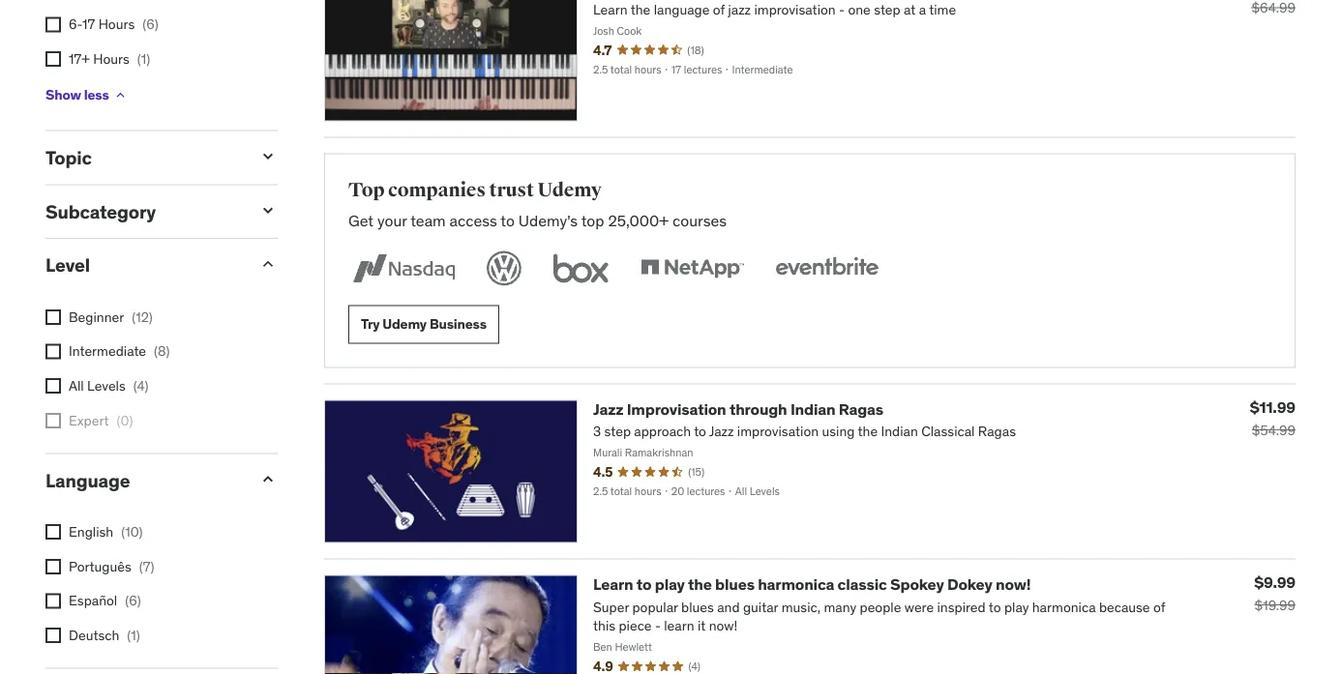 Task type: locate. For each thing, give the bounding box(es) containing it.
subcategory button
[[45, 200, 243, 223]]

jazz
[[593, 399, 624, 419]]

try udemy business link
[[348, 305, 499, 344]]

beginner (12)
[[69, 308, 153, 326]]

nasdaq image
[[348, 247, 460, 290]]

1 vertical spatial small image
[[258, 255, 278, 274]]

0 vertical spatial udemy
[[538, 178, 602, 202]]

(6) down (7)
[[125, 592, 141, 610]]

try
[[361, 316, 380, 333]]

language button
[[45, 469, 243, 492]]

(1) down 6-17 hours (6)
[[137, 50, 150, 67]]

6-17 hours (6)
[[69, 15, 158, 33]]

17+ hours (1)
[[69, 50, 150, 67]]

jazz improvisation through indian ragas link
[[593, 399, 884, 419]]

(6)
[[142, 15, 158, 33], [125, 592, 141, 610]]

xsmall image left beginner
[[45, 310, 61, 325]]

udemy's
[[519, 211, 578, 230]]

$54.99
[[1252, 421, 1296, 439]]

show
[[45, 86, 81, 104]]

topic
[[45, 146, 92, 169]]

box image
[[549, 247, 614, 290]]

xsmall image for español
[[45, 594, 61, 609]]

(7)
[[139, 558, 154, 575]]

0 vertical spatial hours
[[98, 15, 135, 33]]

level button
[[45, 254, 243, 277]]

xsmall image left deutsch
[[45, 628, 61, 644]]

top
[[581, 211, 604, 230]]

xsmall image inside the show less button
[[113, 88, 128, 103]]

xsmall image left all
[[45, 379, 61, 394]]

harmonica
[[758, 575, 835, 594]]

1 horizontal spatial udemy
[[538, 178, 602, 202]]

xsmall image left 'expert'
[[45, 413, 61, 429]]

0 vertical spatial (1)
[[137, 50, 150, 67]]

subcategory
[[45, 200, 156, 223]]

learn
[[593, 575, 633, 594]]

business
[[430, 316, 487, 333]]

2 vertical spatial small image
[[258, 470, 278, 489]]

xsmall image left español
[[45, 594, 61, 609]]

6-
[[69, 15, 82, 33]]

hours right 17
[[98, 15, 135, 33]]

0 vertical spatial (6)
[[142, 15, 158, 33]]

improvisation
[[627, 399, 726, 419]]

learn to play the blues harmonica classic spokey dokey now! link
[[593, 575, 1031, 594]]

intermediate
[[69, 343, 146, 360]]

small image
[[258, 201, 278, 220], [258, 255, 278, 274], [258, 470, 278, 489]]

3 xsmall image from the top
[[45, 344, 61, 360]]

xsmall image left the intermediate
[[45, 344, 61, 360]]

1 xsmall image from the top
[[45, 17, 61, 32]]

0 horizontal spatial udemy
[[383, 316, 427, 333]]

1 small image from the top
[[258, 201, 278, 220]]

1 vertical spatial (6)
[[125, 592, 141, 610]]

eventbrite image
[[771, 247, 883, 290]]

to left play in the bottom of the page
[[637, 575, 652, 594]]

(6) up 17+ hours (1)
[[142, 15, 158, 33]]

xsmall image left português
[[45, 559, 61, 575]]

access
[[450, 211, 497, 230]]

hours right 17+
[[93, 50, 129, 67]]

4 xsmall image from the top
[[45, 525, 61, 540]]

topic button
[[45, 146, 243, 169]]

1 horizontal spatial to
[[637, 575, 652, 594]]

1 vertical spatial hours
[[93, 50, 129, 67]]

3 small image from the top
[[258, 470, 278, 489]]

udemy up udemy's
[[538, 178, 602, 202]]

show less
[[45, 86, 109, 104]]

2 xsmall image from the top
[[45, 51, 61, 67]]

português
[[69, 558, 131, 575]]

less
[[84, 86, 109, 104]]

top
[[348, 178, 385, 202]]

to down trust
[[501, 211, 515, 230]]

xsmall image for intermediate
[[45, 344, 61, 360]]

xsmall image left english
[[45, 525, 61, 540]]

(0)
[[117, 412, 133, 429]]

2 small image from the top
[[258, 255, 278, 274]]

xsmall image left 17+
[[45, 51, 61, 67]]

xsmall image for expert
[[45, 413, 61, 429]]

(10)
[[121, 523, 143, 541]]

ragas
[[839, 399, 884, 419]]

xsmall image left 6- at left
[[45, 17, 61, 32]]

intermediate (8)
[[69, 343, 170, 360]]

español (6)
[[69, 592, 141, 610]]

(1) right deutsch
[[127, 627, 140, 644]]

show less button
[[45, 76, 128, 115]]

1 vertical spatial to
[[637, 575, 652, 594]]

xsmall image for english
[[45, 525, 61, 540]]

español
[[69, 592, 117, 610]]

25,000+
[[608, 211, 669, 230]]

5 xsmall image from the top
[[45, 594, 61, 609]]

0 horizontal spatial to
[[501, 211, 515, 230]]

expert (0)
[[69, 412, 133, 429]]

xsmall image for 6-
[[45, 17, 61, 32]]

to
[[501, 211, 515, 230], [637, 575, 652, 594]]

0 vertical spatial to
[[501, 211, 515, 230]]

0 vertical spatial small image
[[258, 201, 278, 220]]

xsmall image
[[113, 88, 128, 103], [45, 310, 61, 325], [45, 379, 61, 394], [45, 413, 61, 429], [45, 559, 61, 575], [45, 628, 61, 644]]

(1)
[[137, 50, 150, 67], [127, 627, 140, 644]]

hours
[[98, 15, 135, 33], [93, 50, 129, 67]]

xsmall image
[[45, 17, 61, 32], [45, 51, 61, 67], [45, 344, 61, 360], [45, 525, 61, 540], [45, 594, 61, 609]]

spokey
[[890, 575, 944, 594]]

udemy
[[538, 178, 602, 202], [383, 316, 427, 333]]

xsmall image right less
[[113, 88, 128, 103]]

udemy right try
[[383, 316, 427, 333]]

language
[[45, 469, 130, 492]]

jazz improvisation through indian ragas
[[593, 399, 884, 419]]

português (7)
[[69, 558, 154, 575]]

the
[[688, 575, 712, 594]]



Task type: vqa. For each thing, say whether or not it's contained in the screenshot.


Task type: describe. For each thing, give the bounding box(es) containing it.
$9.99 $19.99
[[1255, 573, 1296, 614]]

(12)
[[132, 308, 153, 326]]

small image for level
[[258, 255, 278, 274]]

all levels (4)
[[69, 377, 148, 395]]

classic
[[838, 575, 887, 594]]

0 horizontal spatial (6)
[[125, 592, 141, 610]]

companies
[[388, 178, 486, 202]]

level
[[45, 254, 90, 277]]

your
[[377, 211, 407, 230]]

try udemy business
[[361, 316, 487, 333]]

$11.99 $54.99
[[1250, 398, 1296, 439]]

small image for language
[[258, 470, 278, 489]]

xsmall image for deutsch
[[45, 628, 61, 644]]

1 horizontal spatial (6)
[[142, 15, 158, 33]]

play
[[655, 575, 685, 594]]

udemy inside top companies trust udemy get your team access to udemy's top 25,000+ courses
[[538, 178, 602, 202]]

17
[[82, 15, 95, 33]]

top companies trust udemy get your team access to udemy's top 25,000+ courses
[[348, 178, 727, 230]]

get
[[348, 211, 374, 230]]

small image
[[258, 147, 278, 166]]

1 vertical spatial (1)
[[127, 627, 140, 644]]

deutsch (1)
[[69, 627, 140, 644]]

levels
[[87, 377, 126, 395]]

$19.99
[[1255, 597, 1296, 614]]

xsmall image for 17+
[[45, 51, 61, 67]]

volkswagen image
[[483, 247, 526, 290]]

$11.99
[[1250, 398, 1296, 418]]

indian
[[791, 399, 836, 419]]

expert
[[69, 412, 109, 429]]

now!
[[996, 575, 1031, 594]]

blues
[[715, 575, 755, 594]]

trust
[[489, 178, 534, 202]]

xsmall image for all
[[45, 379, 61, 394]]

to inside top companies trust udemy get your team access to udemy's top 25,000+ courses
[[501, 211, 515, 230]]

17+
[[69, 50, 90, 67]]

small image for subcategory
[[258, 201, 278, 220]]

team
[[411, 211, 446, 230]]

through
[[730, 399, 787, 419]]

xsmall image for beginner
[[45, 310, 61, 325]]

1 vertical spatial udemy
[[383, 316, 427, 333]]

english (10)
[[69, 523, 143, 541]]

dokey
[[947, 575, 993, 594]]

all
[[69, 377, 84, 395]]

english
[[69, 523, 113, 541]]

beginner
[[69, 308, 124, 326]]

learn to play the blues harmonica classic spokey dokey now!
[[593, 575, 1031, 594]]

xsmall image for português
[[45, 559, 61, 575]]

netapp image
[[637, 247, 748, 290]]

(8)
[[154, 343, 170, 360]]

$9.99
[[1255, 573, 1296, 593]]

courses
[[673, 211, 727, 230]]

deutsch
[[69, 627, 119, 644]]

(4)
[[133, 377, 148, 395]]



